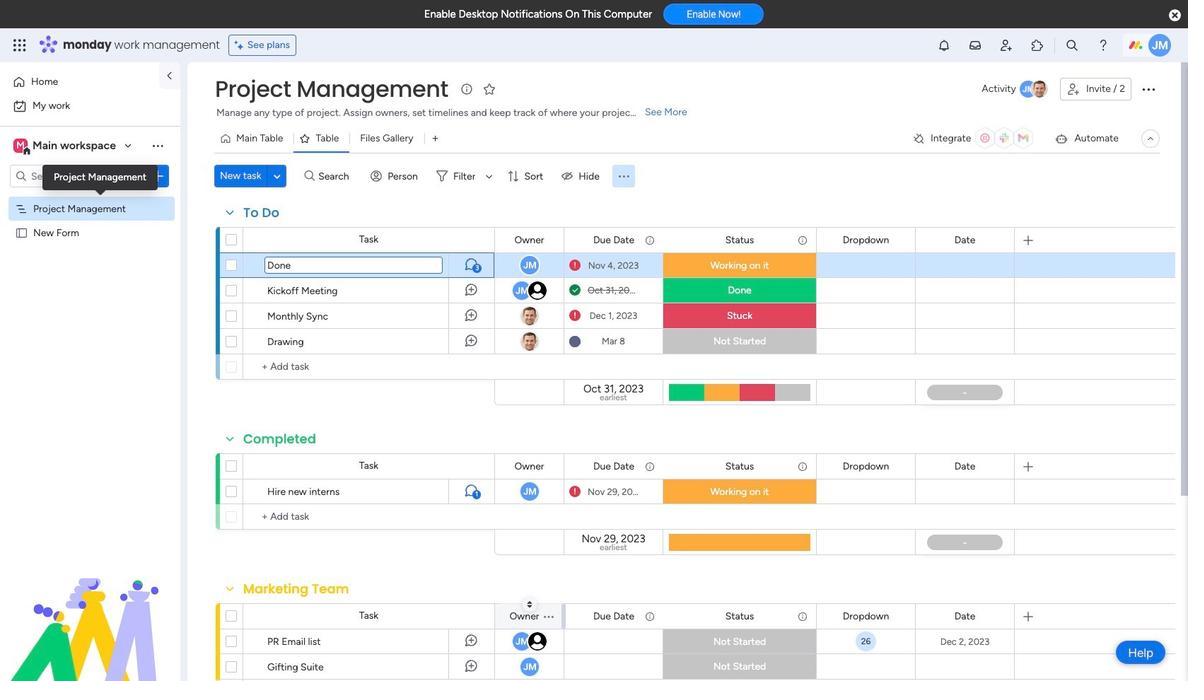 Task type: describe. For each thing, give the bounding box(es) containing it.
2 column information image from the left
[[797, 235, 809, 246]]

1 vertical spatial option
[[8, 95, 172, 117]]

arrow down image
[[481, 168, 498, 185]]

1 horizontal spatial options image
[[197, 649, 208, 681]]

lottie animation image
[[0, 538, 180, 681]]

monday marketplace image
[[1031, 38, 1045, 52]]

public board image
[[15, 226, 28, 239]]

options image
[[1140, 81, 1157, 98]]

update feed image
[[968, 38, 983, 52]]

1 column information image from the left
[[644, 235, 656, 246]]

workspace image
[[13, 138, 28, 154]]

sort desc image
[[527, 601, 532, 609]]

Search field
[[315, 166, 357, 186]]

0 vertical spatial option
[[8, 71, 151, 93]]

1 v2 overdue deadline image from the top
[[569, 259, 581, 272]]

notifications image
[[937, 38, 951, 52]]

help image
[[1096, 38, 1111, 52]]

select product image
[[13, 38, 27, 52]]

angle down image
[[274, 171, 281, 181]]

0 vertical spatial options image
[[151, 169, 165, 183]]

workspace options image
[[151, 138, 165, 153]]

3 v2 overdue deadline image from the top
[[569, 485, 581, 498]]

search everything image
[[1065, 38, 1079, 52]]

v2 search image
[[304, 168, 315, 184]]

dapulse close image
[[1169, 8, 1181, 23]]



Task type: vqa. For each thing, say whether or not it's contained in the screenshot.
the middle 'option'
yes



Task type: locate. For each thing, give the bounding box(es) containing it.
show board description image
[[458, 82, 475, 96]]

0 horizontal spatial options image
[[151, 169, 165, 183]]

2 vertical spatial v2 overdue deadline image
[[569, 485, 581, 498]]

see plans image
[[235, 37, 247, 53]]

Search in workspace field
[[30, 168, 118, 184]]

list box
[[0, 193, 180, 435]]

0 horizontal spatial column information image
[[644, 235, 656, 246]]

jeremy miller image
[[1149, 34, 1171, 57]]

lottie animation element
[[0, 538, 180, 681]]

2 v2 overdue deadline image from the top
[[569, 309, 581, 323]]

invite members image
[[1000, 38, 1014, 52]]

workspace selection element
[[13, 137, 118, 156]]

option
[[8, 71, 151, 93], [8, 95, 172, 117], [0, 196, 180, 198]]

None field
[[212, 74, 452, 104], [240, 204, 283, 222], [511, 232, 548, 248], [590, 232, 638, 248], [722, 232, 758, 248], [839, 232, 893, 248], [951, 232, 979, 248], [265, 257, 442, 273], [240, 430, 320, 448], [511, 459, 548, 474], [590, 459, 638, 474], [722, 459, 758, 474], [839, 459, 893, 474], [951, 459, 979, 474], [240, 580, 353, 598], [503, 609, 540, 624], [590, 609, 638, 624], [722, 609, 758, 624], [839, 609, 893, 624], [951, 609, 979, 624], [212, 74, 452, 104], [240, 204, 283, 222], [511, 232, 548, 248], [590, 232, 638, 248], [722, 232, 758, 248], [839, 232, 893, 248], [951, 232, 979, 248], [265, 257, 442, 273], [240, 430, 320, 448], [511, 459, 548, 474], [590, 459, 638, 474], [722, 459, 758, 474], [839, 459, 893, 474], [951, 459, 979, 474], [240, 580, 353, 598], [503, 609, 540, 624], [590, 609, 638, 624], [722, 609, 758, 624], [839, 609, 893, 624], [951, 609, 979, 624]]

1 horizontal spatial column information image
[[797, 235, 809, 246]]

0 vertical spatial v2 overdue deadline image
[[569, 259, 581, 272]]

column information image
[[644, 461, 656, 472], [797, 461, 809, 472], [644, 611, 656, 622], [797, 611, 809, 622]]

1 vertical spatial v2 overdue deadline image
[[569, 309, 581, 323]]

v2 done deadline image
[[569, 284, 581, 297]]

add view image
[[433, 133, 438, 144]]

1 vertical spatial options image
[[197, 649, 208, 681]]

menu image
[[617, 169, 631, 183]]

collapse board header image
[[1145, 133, 1157, 144]]

2 vertical spatial option
[[0, 196, 180, 198]]

options image
[[151, 169, 165, 183], [197, 649, 208, 681]]

sort asc image
[[527, 601, 532, 609]]

column information image
[[644, 235, 656, 246], [797, 235, 809, 246]]

add to favorites image
[[482, 82, 497, 96]]

v2 overdue deadline image
[[569, 259, 581, 272], [569, 309, 581, 323], [569, 485, 581, 498]]



